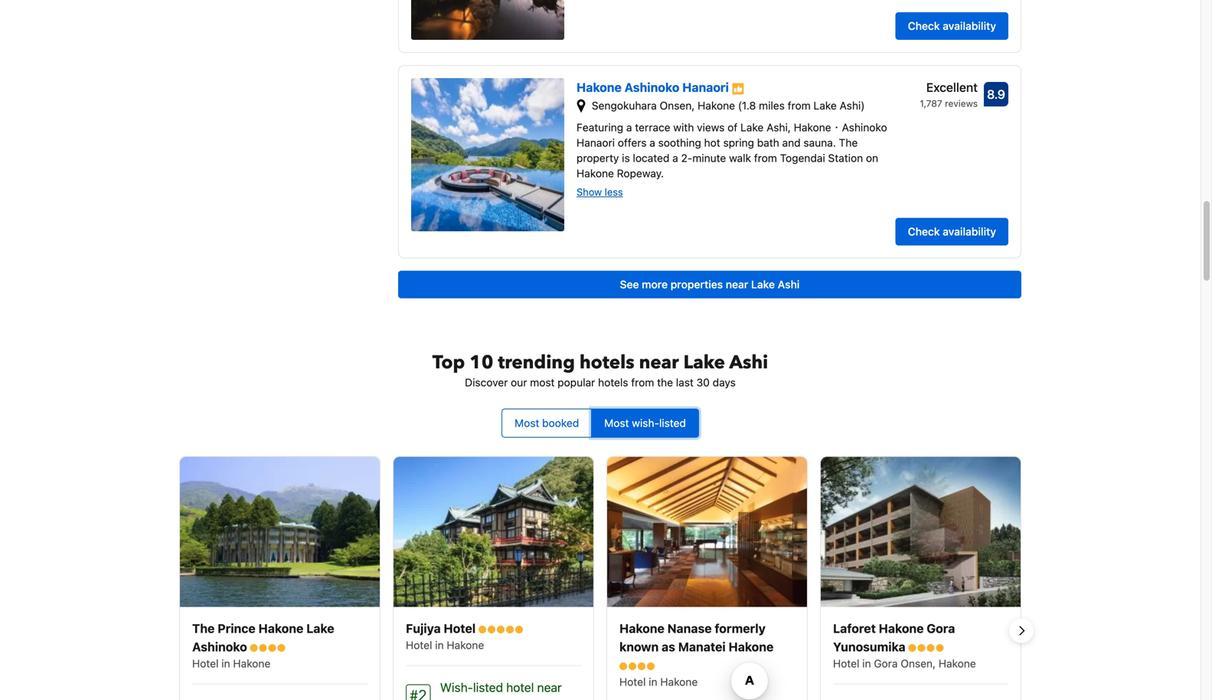 Task type: vqa. For each thing, say whether or not it's contained in the screenshot.
Seasons
no



Task type: locate. For each thing, give the bounding box(es) containing it.
0 horizontal spatial near
[[537, 680, 562, 695]]

hakone
[[577, 80, 622, 95], [698, 99, 735, 112], [577, 167, 614, 180], [259, 621, 304, 636], [620, 621, 665, 636], [879, 621, 924, 636], [447, 639, 484, 651], [729, 639, 774, 654], [233, 657, 271, 670], [939, 657, 976, 670], [661, 675, 698, 688]]

from left the
[[631, 376, 654, 389]]

2 vertical spatial from
[[631, 376, 654, 389]]

hotel down yunosumika
[[833, 657, 860, 670]]

most
[[515, 417, 540, 429], [605, 417, 629, 429]]

2 horizontal spatial from
[[788, 99, 811, 112]]

lake
[[814, 99, 837, 112], [741, 121, 764, 134], [751, 278, 775, 291], [684, 350, 725, 375], [306, 621, 334, 636], [440, 698, 466, 700]]

gora up 'hotel in gora onsen, hakone'
[[927, 621, 955, 636]]

0 vertical spatial the
[[839, 136, 858, 149]]

ashi for see more properties near lake ashi
[[778, 278, 800, 291]]

1 vertical spatial hotel in hakone
[[192, 657, 271, 670]]

most wish-listed
[[605, 417, 686, 429]]

most for most wish-listed
[[605, 417, 629, 429]]

1 most from the left
[[515, 417, 540, 429]]

hotel in hakone down as
[[620, 675, 698, 688]]

(1.8
[[738, 99, 756, 112]]

hakone inside featuring a terrace with views of lake ashi, hakone・ashinoko hanaori offers a soothing hot spring bath and sauna. the property is located a 2-minute walk from togendai station on hakone ropeway. show less
[[577, 167, 614, 180]]

hakone up 'hotel in gora onsen, hakone'
[[879, 621, 924, 636]]

hakone ashinoko hanaori
[[577, 80, 732, 95]]

wish-
[[440, 680, 473, 695]]

trending
[[498, 350, 575, 375]]

1 vertical spatial hanaori
[[577, 136, 615, 149]]

offers
[[618, 136, 647, 149]]

see
[[620, 278, 639, 291]]

terrace
[[635, 121, 671, 134]]

near right hotel
[[537, 680, 562, 695]]

near inside top 10 trending hotels near lake ashi discover our most popular hotels from the last 30 days
[[639, 350, 679, 375]]

0 vertical spatial gora
[[927, 621, 955, 636]]

1 vertical spatial ashinoko
[[192, 639, 247, 654]]

0 horizontal spatial most
[[515, 417, 540, 429]]

2-
[[681, 152, 693, 164]]

hotel down known
[[620, 675, 646, 688]]

a up offers
[[627, 121, 632, 134]]

0 vertical spatial check availability link
[[896, 12, 1009, 40]]

in down fujiya hotel
[[435, 639, 444, 651]]

in down prince
[[222, 657, 230, 670]]

1 vertical spatial onsen,
[[901, 657, 936, 670]]

in
[[435, 639, 444, 651], [222, 657, 230, 670], [863, 657, 871, 670], [649, 675, 658, 688]]

from right miles
[[788, 99, 811, 112]]

hotel for known
[[620, 675, 646, 688]]

check availability for second check availability link from the top
[[908, 225, 997, 238]]

1 horizontal spatial ashi
[[730, 350, 769, 375]]

from inside top 10 trending hotels near lake ashi discover our most popular hotels from the last 30 days
[[631, 376, 654, 389]]

views
[[697, 121, 725, 134]]

miles
[[759, 99, 785, 112]]

the
[[657, 376, 673, 389]]

2 vertical spatial hotel in hakone
[[620, 675, 698, 688]]

2 most from the left
[[605, 417, 629, 429]]

ashinoko down prince
[[192, 639, 247, 654]]

check for second check availability link from the top
[[908, 225, 940, 238]]

hakone nanase formerly known as manatei hakone
[[620, 621, 774, 654]]

in for the
[[222, 657, 230, 670]]

onsen, down laforet hakone gora yunosumika
[[901, 657, 936, 670]]

hotel in hakone down fujiya hotel
[[406, 639, 484, 651]]

1 horizontal spatial gora
[[927, 621, 955, 636]]

hotel in hakone for nanase
[[620, 675, 698, 688]]

2 horizontal spatial a
[[673, 152, 678, 164]]

near
[[726, 278, 749, 291], [639, 350, 679, 375], [537, 680, 562, 695]]

hanaori up 'sengokuhara onsen, hakone (1.8 miles from lake ashi)'
[[683, 80, 729, 95]]

a left 2-
[[673, 152, 678, 164]]

hakone right prince
[[259, 621, 304, 636]]

0 horizontal spatial the
[[192, 621, 215, 636]]

0 vertical spatial hanaori
[[683, 80, 729, 95]]

10
[[470, 350, 494, 375]]

ashinoko up sengokuhara
[[625, 80, 680, 95]]

1 vertical spatial ashi
[[730, 350, 769, 375]]

ropeway.
[[617, 167, 664, 180]]

hotels right popular
[[598, 376, 629, 389]]

2 check from the top
[[908, 225, 940, 238]]

from down bath
[[754, 152, 777, 164]]

a down the terrace
[[650, 136, 656, 149]]

0 vertical spatial ashi
[[778, 278, 800, 291]]

hakone down formerly
[[729, 639, 774, 654]]

the inside featuring a terrace with views of lake ashi, hakone・ashinoko hanaori offers a soothing hot spring bath and sauna. the property is located a 2-minute walk from togendai station on hakone ropeway. show less
[[839, 136, 858, 149]]

1 horizontal spatial hanaori
[[683, 80, 729, 95]]

lake inside wish-listed hotel near lake ashi
[[440, 698, 466, 700]]

in down known
[[649, 675, 658, 688]]

1 vertical spatial hotels
[[598, 376, 629, 389]]

1 vertical spatial gora
[[874, 657, 898, 670]]

the
[[839, 136, 858, 149], [192, 621, 215, 636]]

hanaori up property
[[577, 136, 615, 149]]

gora
[[927, 621, 955, 636], [874, 657, 898, 670]]

1 horizontal spatial most
[[605, 417, 629, 429]]

spring
[[724, 136, 755, 149]]

the up the station
[[839, 136, 858, 149]]

1 horizontal spatial listed
[[660, 417, 686, 429]]

0 vertical spatial onsen,
[[660, 99, 695, 112]]

listed down the
[[660, 417, 686, 429]]

2 check availability from the top
[[908, 225, 997, 238]]

check availability for second check availability link from the bottom
[[908, 20, 997, 32]]

laforet hakone gora yunosumika, hotel in hakone image
[[821, 457, 1021, 607]]

near right properties
[[726, 278, 749, 291]]

properties
[[671, 278, 723, 291]]

ashi,
[[767, 121, 791, 134]]

check availability
[[908, 20, 997, 32], [908, 225, 997, 238]]

hakone down property
[[577, 167, 614, 180]]

1 horizontal spatial the
[[839, 136, 858, 149]]

formerly
[[715, 621, 766, 636]]

ashi
[[778, 278, 800, 291], [730, 350, 769, 375], [470, 698, 493, 700]]

in down yunosumika
[[863, 657, 871, 670]]

top
[[433, 350, 465, 375]]

0 vertical spatial ashinoko
[[625, 80, 680, 95]]

0 horizontal spatial hotel in hakone
[[192, 657, 271, 670]]

onsen,
[[660, 99, 695, 112], [901, 657, 936, 670]]

most for most booked
[[515, 417, 540, 429]]

0 horizontal spatial ashinoko
[[192, 639, 247, 654]]

excellent 1,787 reviews
[[920, 80, 978, 109]]

most left booked
[[515, 417, 540, 429]]

1 check from the top
[[908, 20, 940, 32]]

hotel down prince
[[192, 657, 219, 670]]

days
[[713, 376, 736, 389]]

the inside the prince hakone lake ashinoko
[[192, 621, 215, 636]]

gora inside laforet hakone gora yunosumika
[[927, 621, 955, 636]]

region
[[167, 456, 1034, 700]]

region containing the prince hakone lake ashinoko
[[167, 456, 1034, 700]]

check
[[908, 20, 940, 32], [908, 225, 940, 238]]

near up the
[[639, 350, 679, 375]]

top 10 trending hotels near lake ashi discover our most popular hotels from the last 30 days
[[433, 350, 769, 389]]

laforet hakone gora yunosumika
[[833, 621, 955, 654]]

1 check availability from the top
[[908, 20, 997, 32]]

hot
[[704, 136, 721, 149]]

property
[[577, 152, 619, 164]]

lake inside featuring a terrace with views of lake ashi, hakone・ashinoko hanaori offers a soothing hot spring bath and sauna. the property is located a 2-minute walk from togendai station on hakone ropeway. show less
[[741, 121, 764, 134]]

scored 8.9 element
[[984, 82, 1009, 107]]

soothing
[[659, 136, 702, 149]]

2 horizontal spatial near
[[726, 278, 749, 291]]

the left prince
[[192, 621, 215, 636]]

0 horizontal spatial a
[[627, 121, 632, 134]]

0 vertical spatial a
[[627, 121, 632, 134]]

1 vertical spatial availability
[[943, 225, 997, 238]]

featuring a terrace with views of lake ashi, hakone・ashinoko hanaori offers a soothing hot spring bath and sauna. the property is located a 2-minute walk from togendai station on hakone ropeway. show less
[[577, 121, 888, 198]]

1 horizontal spatial near
[[639, 350, 679, 375]]

1 vertical spatial check availability link
[[896, 218, 1009, 245]]

prince
[[218, 621, 256, 636]]

ashi inside wish-listed hotel near lake ashi
[[470, 698, 493, 700]]

2 horizontal spatial ashi
[[778, 278, 800, 291]]

2 vertical spatial ashi
[[470, 698, 493, 700]]

0 vertical spatial hotel in hakone
[[406, 639, 484, 651]]

listed
[[660, 417, 686, 429], [473, 680, 503, 695]]

1 vertical spatial the
[[192, 621, 215, 636]]

hotel in hakone
[[406, 639, 484, 651], [192, 657, 271, 670], [620, 675, 698, 688]]

2 horizontal spatial hotel in hakone
[[620, 675, 698, 688]]

0 horizontal spatial hanaori
[[577, 136, 615, 149]]

0 vertical spatial check availability
[[908, 20, 997, 32]]

2 availability from the top
[[943, 225, 997, 238]]

0 horizontal spatial gora
[[874, 657, 898, 670]]

availability
[[943, 20, 997, 32], [943, 225, 997, 238]]

1 vertical spatial near
[[639, 350, 679, 375]]

featuring
[[577, 121, 624, 134]]

listed left hotel
[[473, 680, 503, 695]]

hotels
[[580, 350, 635, 375], [598, 376, 629, 389]]

hotel right fujiya
[[444, 621, 476, 636]]

most left wish-
[[605, 417, 629, 429]]

1 horizontal spatial hotel in hakone
[[406, 639, 484, 651]]

1 horizontal spatial from
[[754, 152, 777, 164]]

from
[[788, 99, 811, 112], [754, 152, 777, 164], [631, 376, 654, 389]]

1 vertical spatial check
[[908, 225, 940, 238]]

1 horizontal spatial a
[[650, 136, 656, 149]]

0 horizontal spatial listed
[[473, 680, 503, 695]]

2 vertical spatial near
[[537, 680, 562, 695]]

hakone down laforet hakone gora yunosumika
[[939, 657, 976, 670]]

bath
[[757, 136, 780, 149]]

see more properties near lake ashi
[[620, 278, 800, 291]]

in for fujiya
[[435, 639, 444, 651]]

1 horizontal spatial onsen,
[[901, 657, 936, 670]]

check availability link
[[896, 12, 1009, 40], [896, 218, 1009, 245]]

ashi inside top 10 trending hotels near lake ashi discover our most popular hotels from the last 30 days
[[730, 350, 769, 375]]

hotel in hakone for prince
[[192, 657, 271, 670]]

hotels up popular
[[580, 350, 635, 375]]

1 vertical spatial check availability
[[908, 225, 997, 238]]

1 vertical spatial listed
[[473, 680, 503, 695]]

hakone ashinoko hanaori, hotel near lake ashi, hakone image
[[411, 78, 565, 231]]

in for laforet
[[863, 657, 871, 670]]

is
[[622, 152, 630, 164]]

hakone down as
[[661, 675, 698, 688]]

hotel down fujiya
[[406, 639, 432, 651]]

hotel
[[444, 621, 476, 636], [406, 639, 432, 651], [192, 657, 219, 670], [833, 657, 860, 670], [620, 675, 646, 688]]

a
[[627, 121, 632, 134], [650, 136, 656, 149], [673, 152, 678, 164]]

listed inside wish-listed hotel near lake ashi
[[473, 680, 503, 695]]

hanaori
[[683, 80, 729, 95], [577, 136, 615, 149]]

0 vertical spatial availability
[[943, 20, 997, 32]]

with
[[674, 121, 694, 134]]

near inside wish-listed hotel near lake ashi
[[537, 680, 562, 695]]

1 vertical spatial from
[[754, 152, 777, 164]]

0 vertical spatial check
[[908, 20, 940, 32]]

0 horizontal spatial from
[[631, 376, 654, 389]]

gora down yunosumika
[[874, 657, 898, 670]]

ashinoko
[[625, 80, 680, 95], [192, 639, 247, 654]]

onsen, up with
[[660, 99, 695, 112]]

laforet
[[833, 621, 876, 636]]

1 horizontal spatial ashinoko
[[625, 80, 680, 95]]

0 vertical spatial near
[[726, 278, 749, 291]]

of
[[728, 121, 738, 134]]

0 horizontal spatial ashi
[[470, 698, 493, 700]]

hotel in hakone down prince
[[192, 657, 271, 670]]



Task type: describe. For each thing, give the bounding box(es) containing it.
0 vertical spatial from
[[788, 99, 811, 112]]

sauna.
[[804, 136, 836, 149]]

hanaori inside featuring a terrace with views of lake ashi, hakone・ashinoko hanaori offers a soothing hot spring bath and sauna. the property is located a 2-minute walk from togendai station on hakone ropeway. show less
[[577, 136, 615, 149]]

next image
[[1013, 622, 1031, 640]]

excellent
[[927, 80, 978, 95]]

sengokuhara
[[592, 99, 657, 112]]

hakone up views
[[698, 99, 735, 112]]

wish-
[[632, 417, 660, 429]]

hakone up known
[[620, 621, 665, 636]]

fujiya
[[406, 621, 441, 636]]

hakone inside the prince hakone lake ashinoko
[[259, 621, 304, 636]]

known
[[620, 639, 659, 654]]

from inside featuring a terrace with views of lake ashi, hakone・ashinoko hanaori offers a soothing hot spring bath and sauna. the property is located a 2-minute walk from togendai station on hakone ropeway. show less
[[754, 152, 777, 164]]

hotel for yunosumika
[[833, 657, 860, 670]]

see more properties near lake ashi link
[[398, 271, 1022, 298]]

in for hakone
[[649, 675, 658, 688]]

near for see more properties near lake ashi
[[726, 278, 749, 291]]

the prince hakone lake ashinoko
[[192, 621, 334, 654]]

gora for in
[[874, 657, 898, 670]]

reviews
[[945, 98, 978, 109]]

1 vertical spatial a
[[650, 136, 656, 149]]

1 availability from the top
[[943, 20, 997, 32]]

hakone up sengokuhara
[[577, 80, 622, 95]]

hakone down fujiya hotel
[[447, 639, 484, 651]]

show
[[577, 186, 602, 198]]

onsen, inside region
[[901, 657, 936, 670]]

hotel in gora onsen, hakone
[[833, 657, 976, 670]]

as
[[662, 639, 676, 654]]

fujiya hotel
[[406, 621, 479, 636]]

1,787
[[920, 98, 943, 109]]

hotel
[[506, 680, 534, 695]]

on
[[866, 152, 879, 164]]

30
[[697, 376, 710, 389]]

booked
[[542, 417, 579, 429]]

manatei
[[678, 639, 726, 654]]

lake inside top 10 trending hotels near lake ashi discover our most popular hotels from the last 30 days
[[684, 350, 725, 375]]

hotel in hakone for hotel
[[406, 639, 484, 651]]

fujiya hotel, hotel in hakone image
[[394, 457, 594, 607]]

togendai
[[780, 152, 826, 164]]

1 check availability link from the top
[[896, 12, 1009, 40]]

the prince hakone lake ashinoko, hotel in hakone image
[[180, 457, 380, 607]]

ashi for wish-listed hotel near lake ashi
[[470, 698, 493, 700]]

popular
[[558, 376, 595, 389]]

hakone down the prince hakone lake ashinoko
[[233, 657, 271, 670]]

discover
[[465, 376, 508, 389]]

0 vertical spatial hotels
[[580, 350, 635, 375]]

less
[[605, 186, 623, 198]]

and
[[783, 136, 801, 149]]

sengokuhara onsen, hakone (1.8 miles from lake ashi)
[[592, 99, 865, 112]]

walk
[[729, 152, 751, 164]]

hakone・ashinoko
[[794, 121, 888, 134]]

8.9
[[987, 87, 1006, 102]]

lake inside the prince hakone lake ashinoko
[[306, 621, 334, 636]]

nanase
[[668, 621, 712, 636]]

hakone inside laforet hakone gora yunosumika
[[879, 621, 924, 636]]

most
[[530, 376, 555, 389]]

hotel for lake
[[192, 657, 219, 670]]

2 check availability link from the top
[[896, 218, 1009, 245]]

more
[[642, 278, 668, 291]]

most booked
[[515, 417, 579, 429]]

0 vertical spatial listed
[[660, 417, 686, 429]]

check for second check availability link from the bottom
[[908, 20, 940, 32]]

station
[[828, 152, 863, 164]]

last
[[676, 376, 694, 389]]

ashi)
[[840, 99, 865, 112]]

0 horizontal spatial onsen,
[[660, 99, 695, 112]]

gora for hakone
[[927, 621, 955, 636]]

our
[[511, 376, 527, 389]]

minute
[[693, 152, 726, 164]]

near for wish-listed hotel near lake ashi
[[537, 680, 562, 695]]

show less button
[[577, 185, 623, 198]]

wish-listed hotel near lake ashi
[[440, 680, 562, 700]]

ashinoko inside the prince hakone lake ashinoko
[[192, 639, 247, 654]]

hakone nanase formerly known as manatei hakone, hotel in hakone image
[[607, 457, 807, 607]]

2 vertical spatial a
[[673, 152, 678, 164]]

yunosumika
[[833, 639, 906, 654]]

located
[[633, 152, 670, 164]]

yoshimatsu, hotel near lake ashi, hakone image
[[411, 0, 565, 40]]



